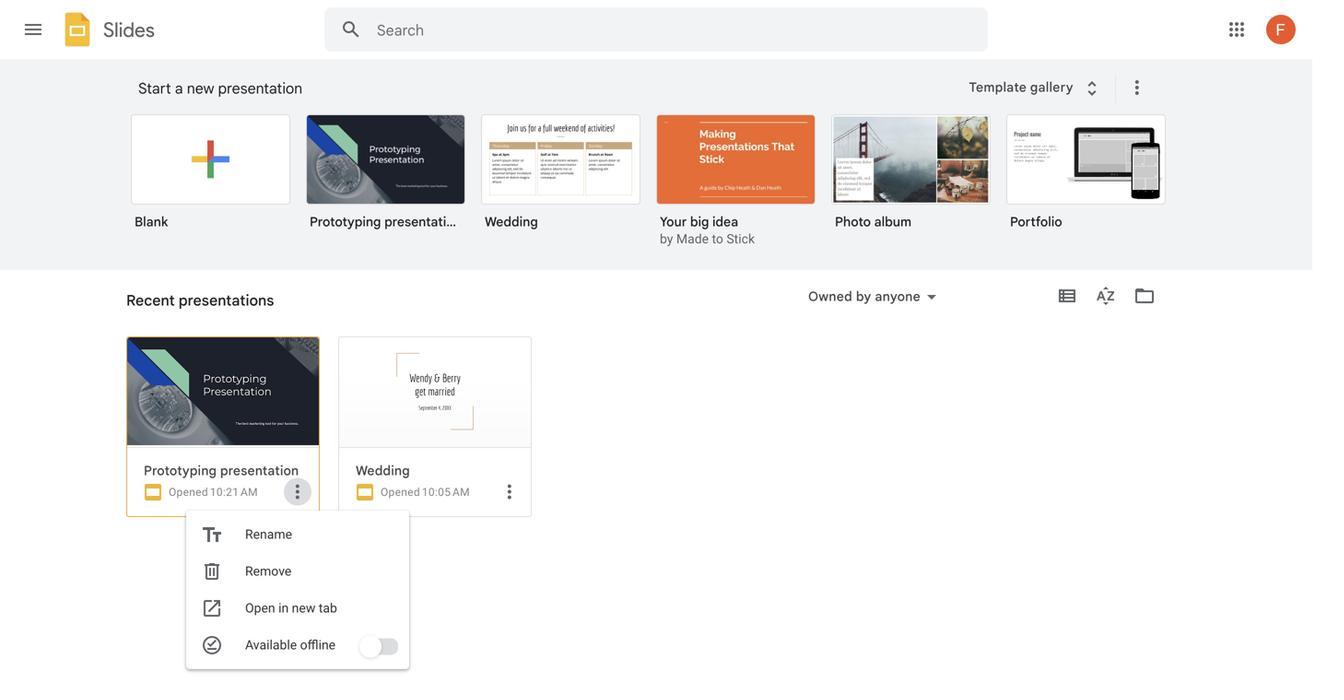 Task type: locate. For each thing, give the bounding box(es) containing it.
new inside heading
[[187, 79, 214, 98]]

prototyping presentation inside recent presentations list box
[[144, 463, 299, 479]]

blank option
[[131, 114, 290, 243]]

idea
[[713, 214, 739, 230]]

last opened by me 10:05 am element
[[422, 486, 470, 499]]

0 horizontal spatial prototyping
[[144, 463, 217, 479]]

1 horizontal spatial new
[[292, 601, 316, 616]]

None search field
[[324, 7, 988, 52]]

0 vertical spatial prototyping
[[310, 214, 381, 230]]

2 vertical spatial presentation
[[220, 463, 299, 479]]

main menu image
[[22, 18, 44, 41]]

start a new presentation heading
[[138, 59, 957, 118]]

1 vertical spatial by
[[856, 289, 872, 305]]

your big idea option
[[656, 114, 816, 249]]

template
[[969, 79, 1027, 96]]

1 vertical spatial prototyping presentation
[[144, 463, 299, 479]]

album
[[874, 214, 912, 230]]

rename
[[245, 527, 292, 542]]

by
[[660, 231, 673, 247], [856, 289, 872, 305]]

0 horizontal spatial by
[[660, 231, 673, 247]]

1 vertical spatial wedding option
[[338, 336, 532, 683]]

presentations
[[179, 291, 274, 310], [172, 299, 256, 315]]

opened down the prototyping presentation google slides element
[[169, 486, 208, 499]]

offline
[[300, 637, 336, 653]]

0 vertical spatial new
[[187, 79, 214, 98]]

recent presentations
[[126, 291, 274, 310], [126, 299, 256, 315]]

prototyping
[[310, 214, 381, 230], [144, 463, 217, 479]]

opened
[[169, 486, 208, 499], [381, 486, 420, 499]]

0 vertical spatial by
[[660, 231, 673, 247]]

by inside dropdown button
[[856, 289, 872, 305]]

by down your
[[660, 231, 673, 247]]

1 horizontal spatial wedding
[[485, 214, 538, 230]]

open in new tab
[[245, 601, 337, 616]]

1 recent from the top
[[126, 291, 175, 310]]

in
[[278, 601, 289, 616]]

recent inside heading
[[126, 291, 175, 310]]

0 horizontal spatial prototyping presentation
[[144, 463, 299, 479]]

recent presentations list box
[[126, 124, 1186, 683]]

wedding google slides element
[[356, 463, 524, 479]]

1 vertical spatial wedding
[[356, 463, 410, 479]]

1 vertical spatial prototyping
[[144, 463, 217, 479]]

portfolio
[[1010, 214, 1063, 230]]

list box
[[131, 111, 1191, 271]]

new
[[187, 79, 214, 98], [292, 601, 316, 616]]

wedding option
[[481, 114, 641, 243], [338, 336, 532, 683]]

slides link
[[59, 11, 155, 52]]

wedding
[[485, 214, 538, 230], [356, 463, 410, 479]]

0 horizontal spatial new
[[187, 79, 214, 98]]

start a new presentation
[[138, 79, 303, 98]]

0 vertical spatial wedding
[[485, 214, 538, 230]]

new inside recent presentations list box
[[292, 601, 316, 616]]

opened down wedding google slides element
[[381, 486, 420, 499]]

by right the owned
[[856, 289, 872, 305]]

1 opened from the left
[[169, 486, 208, 499]]

1 vertical spatial presentation
[[384, 214, 462, 230]]

1 horizontal spatial opened
[[381, 486, 420, 499]]

prototyping presentation option
[[306, 114, 466, 243], [126, 124, 409, 683]]

presentation
[[218, 79, 303, 98], [384, 214, 462, 230], [220, 463, 299, 479]]

1 vertical spatial new
[[292, 601, 316, 616]]

prototyping presentation
[[310, 214, 462, 230], [144, 463, 299, 479]]

slides
[[103, 18, 155, 42]]

0 vertical spatial presentation
[[218, 79, 303, 98]]

opened for prototyping presentation
[[169, 486, 208, 499]]

opened for wedding
[[381, 486, 420, 499]]

recent
[[126, 291, 175, 310], [126, 299, 169, 315]]

0 vertical spatial prototyping presentation
[[310, 214, 462, 230]]

stick
[[727, 231, 755, 247]]

your
[[660, 214, 687, 230]]

0 horizontal spatial wedding
[[356, 463, 410, 479]]

owned
[[808, 289, 853, 305]]

gallery
[[1031, 79, 1074, 96]]

template gallery button
[[957, 71, 1115, 104]]

new right a
[[187, 79, 214, 98]]

open
[[245, 601, 275, 616]]

1 horizontal spatial prototyping
[[310, 214, 381, 230]]

2 recent from the top
[[126, 299, 169, 315]]

new right in
[[292, 601, 316, 616]]

to
[[712, 231, 724, 247]]

0 vertical spatial wedding option
[[481, 114, 641, 243]]

presentations inside heading
[[179, 291, 274, 310]]

10:05 am
[[422, 486, 470, 499]]

your big idea by made to stick
[[660, 214, 755, 247]]

0 horizontal spatial opened
[[169, 486, 208, 499]]

2 opened from the left
[[381, 486, 420, 499]]

1 horizontal spatial by
[[856, 289, 872, 305]]

menu
[[186, 124, 409, 683]]



Task type: vqa. For each thing, say whether or not it's contained in the screenshot.
Recent inside HEADING
yes



Task type: describe. For each thing, give the bounding box(es) containing it.
opened 10:05 am
[[381, 486, 470, 499]]

made to stick link
[[677, 231, 755, 247]]

Search bar text field
[[377, 21, 942, 40]]

presentation inside heading
[[218, 79, 303, 98]]

last opened by me 10:21 am element
[[210, 486, 258, 499]]

wedding inside recent presentations list box
[[356, 463, 410, 479]]

2 recent presentations from the top
[[126, 299, 256, 315]]

10:21 am
[[210, 486, 258, 499]]

available
[[245, 637, 297, 653]]

start
[[138, 79, 171, 98]]

presentation inside list box
[[220, 463, 299, 479]]

photo album
[[835, 214, 912, 230]]

prototyping presentation google slides element
[[144, 463, 312, 479]]

prototyping inside option
[[310, 214, 381, 230]]

menu containing rename
[[186, 124, 409, 683]]

photo album option
[[832, 114, 991, 243]]

wedding option inside recent presentations list box
[[338, 336, 532, 683]]

prototyping presentation option inside list box
[[306, 114, 466, 243]]

new for tab
[[292, 601, 316, 616]]

template gallery
[[969, 79, 1074, 96]]

1 horizontal spatial prototyping presentation
[[310, 214, 462, 230]]

search image
[[333, 11, 370, 48]]

recent presentations heading
[[126, 270, 274, 329]]

blank
[[135, 214, 168, 230]]

photo
[[835, 214, 871, 230]]

wedding inside list box
[[485, 214, 538, 230]]

owned by anyone button
[[796, 286, 949, 308]]

tab
[[319, 601, 337, 616]]

more actions. image
[[1123, 77, 1148, 99]]

list box containing blank
[[131, 111, 1191, 271]]

prototyping inside recent presentations list box
[[144, 463, 217, 479]]

big
[[690, 214, 709, 230]]

new for presentation
[[187, 79, 214, 98]]

anyone
[[875, 289, 921, 305]]

portfolio option
[[1007, 114, 1166, 243]]

by inside your big idea by made to stick
[[660, 231, 673, 247]]

made
[[677, 231, 709, 247]]

available offline
[[245, 637, 336, 653]]

a
[[175, 79, 183, 98]]

owned by anyone
[[808, 289, 921, 305]]

1 recent presentations from the top
[[126, 291, 274, 310]]

remove
[[245, 564, 292, 579]]

opened 10:21 am
[[169, 486, 258, 499]]



